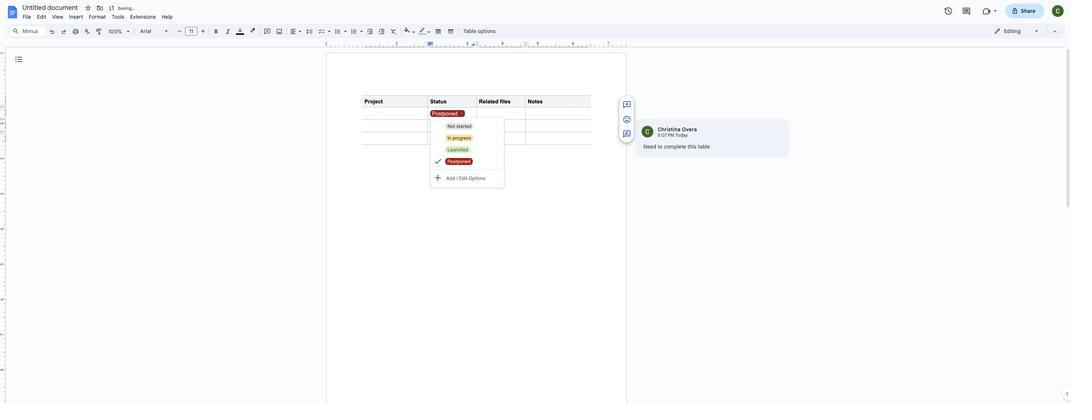 Task type: describe. For each thing, give the bounding box(es) containing it.
5:07 pm
[[658, 132, 675, 137]]

add / edit options
[[447, 176, 486, 182]]

main toolbar
[[46, 0, 500, 347]]

highlight color image
[[249, 26, 257, 35]]

format menu item
[[86, 12, 109, 21]]

numbered list menu image
[[359, 26, 363, 29]]

this
[[688, 143, 697, 150]]

size image
[[623, 130, 632, 139]]

editing
[[1005, 28, 1022, 35]]

christina overa image
[[642, 125, 654, 137]]

border dash image
[[447, 26, 455, 36]]

insert image image
[[275, 26, 284, 36]]

Rename text field
[[20, 3, 82, 12]]

started
[[457, 124, 472, 129]]

help
[[162, 14, 173, 20]]

menu bar banner
[[0, 0, 1072, 405]]

table
[[698, 143, 710, 150]]

in progress button
[[431, 132, 504, 144]]

Font size text field
[[186, 27, 197, 36]]

border width image
[[434, 26, 443, 36]]

launched button
[[431, 144, 504, 156]]

edit inside menu item
[[37, 14, 46, 20]]

extensions
[[130, 14, 156, 20]]

help menu item
[[159, 12, 176, 21]]

menu bar inside menu bar 'banner'
[[20, 10, 176, 22]]

2 size image from the top
[[623, 115, 632, 124]]

list containing christina overa
[[636, 119, 789, 156]]

insert menu item
[[66, 12, 86, 21]]

table
[[464, 28, 477, 35]]

saving… button
[[107, 3, 137, 13]]

to
[[658, 143, 663, 150]]

extensions menu item
[[127, 12, 159, 21]]

edit inside button
[[459, 176, 468, 182]]

Menus field
[[9, 26, 46, 36]]

insert
[[69, 14, 83, 20]]

font list. arial selected. option
[[140, 26, 161, 36]]

today
[[676, 132, 688, 137]]

file
[[23, 14, 31, 20]]

1 size image from the top
[[623, 101, 632, 109]]

christina
[[658, 126, 681, 132]]

line & paragraph spacing image
[[305, 26, 314, 36]]

tools
[[112, 14, 124, 20]]

add / edit options button
[[431, 172, 504, 185]]

view
[[52, 14, 63, 20]]



Task type: locate. For each thing, give the bounding box(es) containing it.
overa
[[682, 126, 697, 132]]

/
[[457, 176, 458, 182]]

1 vertical spatial edit
[[459, 176, 468, 182]]

not
[[448, 124, 455, 129]]

options
[[478, 28, 496, 35]]

application
[[0, 0, 1072, 405]]

Zoom field
[[105, 26, 133, 37]]

saving…
[[118, 5, 135, 11]]

menu bar containing file
[[20, 10, 176, 22]]

share button
[[1006, 4, 1045, 18]]

complete
[[664, 143, 687, 150]]

edit menu item
[[34, 12, 49, 21]]

Zoom text field
[[107, 26, 124, 37]]

text color image
[[236, 26, 244, 35]]

editing button
[[990, 26, 1045, 37]]

1 horizontal spatial edit
[[459, 176, 468, 182]]

add
[[447, 176, 455, 182]]

not started button
[[431, 120, 504, 132]]

in progress
[[448, 135, 472, 141]]

share
[[1022, 8, 1036, 14]]

Star checkbox
[[83, 3, 93, 13]]

0 horizontal spatial edit
[[37, 14, 46, 20]]

1 vertical spatial size image
[[623, 115, 632, 124]]

edit right /
[[459, 176, 468, 182]]

postponed button
[[431, 156, 504, 168]]

launched
[[448, 147, 469, 153]]

menu bar
[[20, 10, 176, 22]]

edit down rename text field
[[37, 14, 46, 20]]

options
[[469, 176, 486, 182]]

tools menu item
[[109, 12, 127, 21]]

arial
[[140, 28, 151, 35]]

need to complete this table
[[644, 143, 710, 150]]

0 vertical spatial size image
[[623, 101, 632, 109]]

view menu item
[[49, 12, 66, 21]]

list
[[636, 119, 789, 156]]

postponed
[[448, 159, 471, 164]]

need
[[644, 143, 657, 150]]

1
[[325, 41, 328, 46]]

not started
[[448, 124, 472, 129]]

file menu item
[[20, 12, 34, 21]]

Font size field
[[185, 27, 201, 36]]

format
[[89, 14, 106, 20]]

application containing share
[[0, 0, 1072, 405]]

mode and view toolbar
[[989, 24, 1062, 39]]

size image
[[623, 101, 632, 109], [623, 115, 632, 124]]

edit
[[37, 14, 46, 20], [459, 176, 468, 182]]

table options
[[464, 28, 496, 35]]

in
[[448, 135, 452, 141]]

0 vertical spatial edit
[[37, 14, 46, 20]]

progress
[[453, 135, 472, 141]]

christina overa 5:07 pm today
[[658, 126, 697, 137]]

table options button
[[460, 26, 499, 37]]



Task type: vqa. For each thing, say whether or not it's contained in the screenshot.
progress
yes



